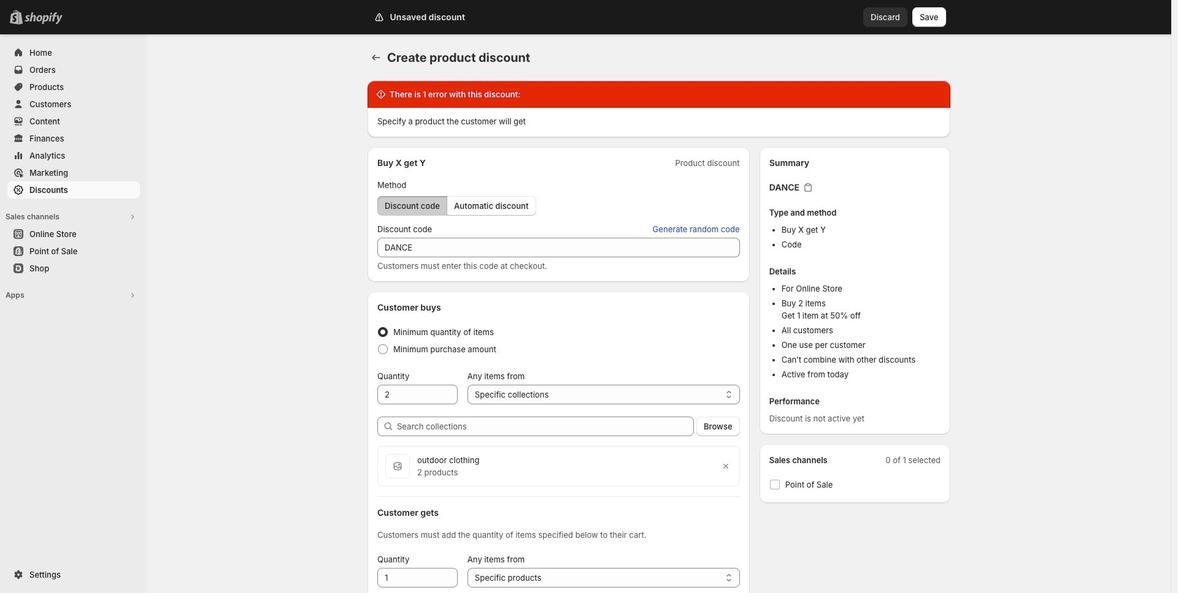 Task type: describe. For each thing, give the bounding box(es) containing it.
Search collections text field
[[397, 417, 694, 437]]



Task type: locate. For each thing, give the bounding box(es) containing it.
None text field
[[377, 385, 458, 405], [377, 569, 458, 588], [377, 385, 458, 405], [377, 569, 458, 588]]

shopify image
[[25, 12, 63, 25]]

None text field
[[377, 238, 740, 258]]



Task type: vqa. For each thing, say whether or not it's contained in the screenshot.
"Plnts"
no



